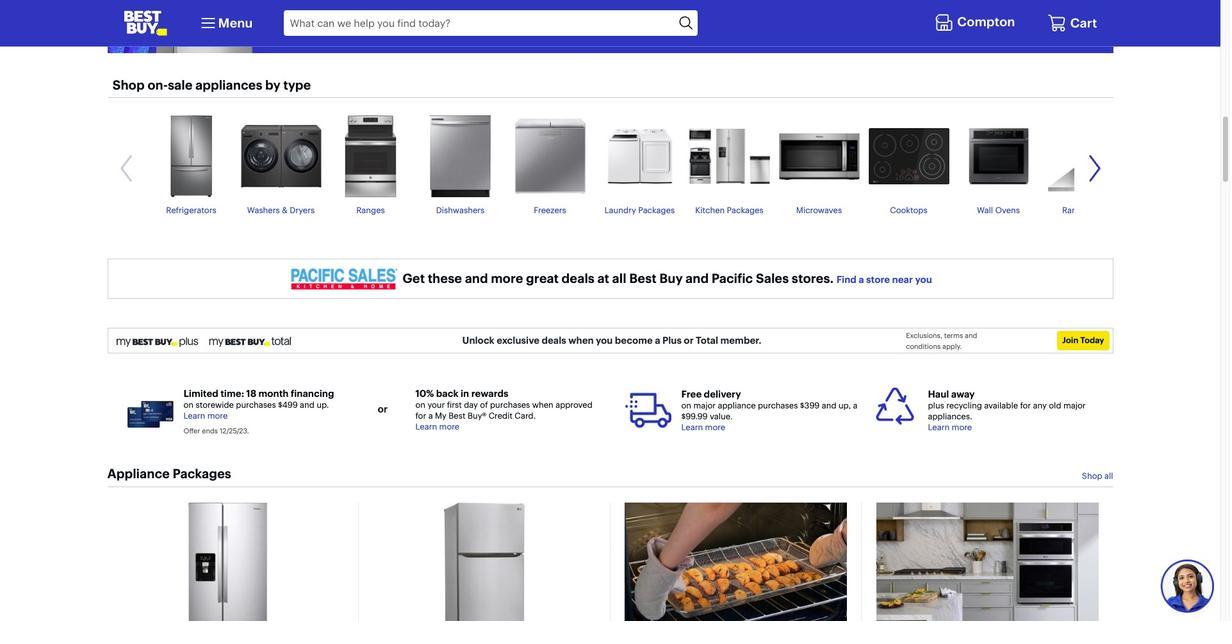 Task type: locate. For each thing, give the bounding box(es) containing it.
2 horizontal spatial on
[[682, 401, 692, 411]]

on down "10%"
[[416, 400, 426, 411]]

purchases inside 10% back in rewards on your first day of purchases when approved for a my best buy® credit card. learn more
[[490, 400, 530, 411]]

exclusive
[[497, 335, 540, 347]]

0 horizontal spatial best
[[449, 411, 466, 421]]

haul
[[929, 388, 950, 401]]

free
[[682, 388, 702, 401]]

purchases up credit
[[490, 400, 530, 411]]

for left any at the bottom right
[[1021, 401, 1032, 411]]

$ inside $649.99 $ 890.99
[[370, 21, 375, 33]]

1 horizontal spatial you
[[916, 274, 933, 286]]

a right find
[[859, 274, 865, 286]]

0 horizontal spatial all
[[613, 271, 627, 287]]

1 vertical spatial you
[[596, 335, 613, 347]]

purchases inside free delivery on major appliance purchases $399 and up, a $99.99 value. learn more
[[758, 401, 798, 411]]

packages down ends
[[173, 466, 231, 482]]

$ inside '$579.99 $ 719.99'
[[966, 21, 971, 33]]

learn down $99.99
[[682, 423, 703, 433]]

type
[[283, 77, 311, 93]]

$579.99 $ 719.99
[[966, 9, 1003, 33]]

by
[[265, 77, 281, 93]]

credit
[[489, 411, 513, 421]]

and right terms
[[966, 331, 978, 340]]

packages right laundry
[[639, 205, 675, 216]]

deals
[[562, 271, 595, 287], [542, 335, 567, 347]]

appliance
[[107, 466, 170, 482]]

shop all link
[[1083, 471, 1114, 482]]

0 horizontal spatial a
[[429, 411, 433, 421]]

a left my at the left bottom of page
[[429, 411, 433, 421]]

4 $ from the left
[[966, 21, 971, 33]]

$
[[370, 21, 375, 33], [489, 21, 495, 33], [609, 21, 614, 33], [966, 21, 971, 33]]

a
[[859, 274, 865, 286], [854, 401, 858, 411], [429, 411, 433, 421]]

3 $ from the left
[[609, 21, 614, 33]]

laundry
[[605, 205, 636, 216]]

when left become
[[569, 335, 594, 347]]

you inside get these and more great deals at all best buy and pacific sales stores. find a store near you
[[916, 274, 933, 286]]

time:
[[221, 388, 244, 400]]

1 horizontal spatial best
[[630, 271, 657, 287]]

$649.99
[[370, 9, 408, 21]]

packages for laundry packages
[[639, 205, 675, 216]]

purchases down 18
[[236, 400, 276, 411]]

1 horizontal spatial all
[[1105, 471, 1114, 481]]

1 horizontal spatial purchases
[[490, 400, 530, 411]]

0 horizontal spatial for
[[416, 411, 427, 421]]

learn more link down $99.99
[[682, 423, 726, 433]]

dryers
[[290, 205, 315, 216]]

packages
[[639, 205, 675, 216], [727, 205, 764, 216], [173, 466, 231, 482]]

more down value.
[[706, 423, 726, 433]]

learn more link for limited time: 18 month financing
[[184, 411, 228, 421]]

deals left "at" at the left top of the page
[[562, 271, 595, 287]]

Type to search. Navigate forward to hear suggestions text field
[[284, 10, 676, 36]]

shop for shop on-sale appliances by type
[[113, 77, 145, 93]]

1 horizontal spatial packages
[[639, 205, 675, 216]]

cart link
[[1048, 13, 1098, 33]]

learn more link down my at the left bottom of page
[[416, 422, 460, 432]]

and
[[465, 271, 488, 287], [686, 271, 709, 287], [966, 331, 978, 340], [300, 400, 315, 411], [822, 401, 837, 411]]

compton button
[[935, 11, 1019, 35]]

for
[[1021, 401, 1032, 411], [416, 411, 427, 421]]

2 $ from the left
[[489, 21, 495, 33]]

you left become
[[596, 335, 613, 347]]

learn
[[184, 411, 205, 421], [416, 422, 437, 432], [682, 423, 703, 433], [929, 423, 950, 433]]

1,399.99
[[614, 21, 651, 33]]

range hoods
[[1063, 205, 1115, 216]]

more
[[491, 271, 524, 287], [208, 411, 228, 421], [440, 422, 460, 432], [706, 423, 726, 433], [952, 423, 973, 433]]

0 horizontal spatial major
[[694, 401, 716, 411]]

learn down my at the left bottom of page
[[416, 422, 437, 432]]

more down appliances.
[[952, 423, 973, 433]]

2 major from the left
[[1064, 401, 1086, 411]]

buy®
[[468, 411, 487, 421]]

on inside limited time: 18 month financing on storewide purchases $499 and up. learn more offer ends 12/25/23.
[[184, 400, 194, 411]]

learn more link for haul away
[[929, 423, 973, 433]]

packages right kitchen
[[727, 205, 764, 216]]

2 horizontal spatial packages
[[727, 205, 764, 216]]

0 vertical spatial you
[[916, 274, 933, 286]]

best down "first"
[[449, 411, 466, 421]]

major up $99.99
[[694, 401, 716, 411]]

bestbuy.com image
[[123, 10, 167, 36]]

great
[[526, 271, 559, 287]]

0 horizontal spatial shop
[[113, 77, 145, 93]]

learn more link for free delivery
[[682, 423, 726, 433]]

when up card.
[[533, 400, 554, 411]]

ranges
[[357, 205, 385, 216]]

best inside 10% back in rewards on your first day of purchases when approved for a my best buy® credit card. learn more
[[449, 411, 466, 421]]

old
[[1050, 401, 1062, 411]]

learn more link
[[184, 411, 228, 421], [416, 422, 460, 432], [682, 423, 726, 433], [929, 423, 973, 433]]

major right old at the right bottom
[[1064, 401, 1086, 411]]

major
[[694, 401, 716, 411], [1064, 401, 1086, 411]]

learn more link for 10% back in rewards
[[416, 422, 460, 432]]

unlock exclusive deals when you become a plus or total member.
[[463, 335, 762, 347]]

$ for $849.99
[[609, 21, 614, 33]]

$849.99 $ 1,399.99
[[609, 9, 651, 33]]

0 horizontal spatial packages
[[173, 466, 231, 482]]

range
[[1063, 205, 1087, 216]]

triangle or arrows image
[[872, 388, 918, 434]]

best left buy
[[630, 271, 657, 287]]

for inside haul away plus recycling available for any old major appliances. learn more
[[1021, 401, 1032, 411]]

0 vertical spatial all
[[613, 271, 627, 287]]

on down limited
[[184, 400, 194, 411]]

terms
[[945, 331, 964, 340]]

more inside haul away plus recycling available for any old major appliances. learn more
[[952, 423, 973, 433]]

or image
[[359, 403, 405, 417]]

1 major from the left
[[694, 401, 716, 411]]

delivery
[[704, 388, 741, 401]]

more down "storewide"
[[208, 411, 228, 421]]

shop on-sale appliances by type
[[113, 77, 311, 93]]

0 horizontal spatial you
[[596, 335, 613, 347]]

0 horizontal spatial on
[[184, 400, 194, 411]]

1 vertical spatial when
[[533, 400, 554, 411]]

storewide
[[196, 400, 234, 411]]

buy
[[660, 271, 683, 287]]

deals right exclusive
[[542, 335, 567, 347]]

$579.99
[[966, 9, 1003, 21]]

learn up "offer"
[[184, 411, 205, 421]]

learn down appliances.
[[929, 423, 950, 433]]

and right buy
[[686, 271, 709, 287]]

rewards
[[472, 388, 509, 400]]

ovens
[[996, 205, 1021, 216]]

0 horizontal spatial purchases
[[236, 400, 276, 411]]

2,339.99
[[495, 21, 533, 33]]

and inside exclusions, terms and conditions apply.
[[966, 331, 978, 340]]

my best buy plustm my best buy totaltm image
[[116, 337, 292, 349]]

and left up,
[[822, 401, 837, 411]]

shop for shop all
[[1083, 471, 1103, 481]]

on down free
[[682, 401, 692, 411]]

purchases
[[236, 400, 276, 411], [490, 400, 530, 411], [758, 401, 798, 411]]

1 horizontal spatial shop
[[1083, 471, 1103, 481]]

1 horizontal spatial major
[[1064, 401, 1086, 411]]

value.
[[710, 412, 733, 422]]

shop all
[[1083, 471, 1114, 481]]

1 vertical spatial shop
[[1083, 471, 1103, 481]]

you right near
[[916, 274, 933, 286]]

$ inside $1,799.99 $ 2,339.99
[[489, 21, 495, 33]]

blue credit cards image
[[127, 401, 173, 428]]

kitchen packages
[[696, 205, 764, 216]]

2 horizontal spatial a
[[859, 274, 865, 286]]

purchases left $399
[[758, 401, 798, 411]]

a right up,
[[854, 401, 858, 411]]

1 horizontal spatial when
[[569, 335, 594, 347]]

$ inside $849.99 $ 1,399.99
[[609, 21, 614, 33]]

0 vertical spatial when
[[569, 335, 594, 347]]

1 $ from the left
[[370, 21, 375, 33]]

890.99
[[375, 21, 407, 33]]

1 vertical spatial best
[[449, 411, 466, 421]]

0 vertical spatial best
[[630, 271, 657, 287]]

and down financing
[[300, 400, 315, 411]]

1 horizontal spatial a
[[854, 401, 858, 411]]

purchases inside limited time: 18 month financing on storewide purchases $499 and up. learn more offer ends 12/25/23.
[[236, 400, 276, 411]]

10%
[[416, 388, 434, 400]]

a inside free delivery on major appliance purchases $399 and up, a $99.99 value. learn more
[[854, 401, 858, 411]]

1 horizontal spatial on
[[416, 400, 426, 411]]

financing
[[291, 388, 334, 400]]

apply.
[[943, 342, 963, 351]]

cooktops
[[891, 205, 928, 216]]

$ for $1,799.99
[[489, 21, 495, 33]]

for left my at the left bottom of page
[[416, 411, 427, 421]]

0 vertical spatial shop
[[113, 77, 145, 93]]

major inside haul away plus recycling available for any old major appliances. learn more
[[1064, 401, 1086, 411]]

18
[[246, 388, 257, 400]]

0 horizontal spatial when
[[533, 400, 554, 411]]

dishwashers
[[436, 205, 485, 216]]

1 horizontal spatial for
[[1021, 401, 1032, 411]]

719.99
[[971, 21, 1000, 33]]

$399
[[801, 401, 820, 411]]

on-
[[148, 77, 168, 93]]

learn more link down appliances.
[[929, 423, 973, 433]]

laundry packages
[[605, 205, 675, 216]]

2 horizontal spatial purchases
[[758, 401, 798, 411]]

more down my at the left bottom of page
[[440, 422, 460, 432]]

learn more link down "storewide"
[[184, 411, 228, 421]]

washers & dryers
[[247, 205, 315, 216]]

$1,799.99
[[489, 9, 533, 21]]

$99.99
[[682, 412, 708, 422]]



Task type: vqa. For each thing, say whether or not it's contained in the screenshot.
the leftmost error icon
no



Task type: describe. For each thing, give the bounding box(es) containing it.
kitchen packages link
[[685, 107, 775, 233]]

kitchen
[[696, 205, 725, 216]]

microwaves
[[797, 205, 843, 216]]

on inside free delivery on major appliance purchases $399 and up, a $99.99 value. learn more
[[682, 401, 692, 411]]

compton
[[958, 14, 1016, 30]]

get these and more great deals at all best buy and pacific sales stores. find a store near you
[[403, 271, 933, 287]]

free delivery on major appliance purchases $399 and up, a $99.99 value. learn more
[[682, 388, 858, 433]]

freezers
[[534, 205, 567, 216]]

packages for appliance packages
[[173, 466, 231, 482]]

hoods
[[1090, 205, 1115, 216]]

unlock
[[463, 335, 495, 347]]

microwaves link
[[775, 107, 865, 233]]

wall
[[978, 205, 994, 216]]

$849.99
[[609, 9, 647, 21]]

limited
[[184, 388, 218, 400]]

ends
[[202, 427, 218, 436]]

conditions
[[907, 342, 941, 351]]

haul away plus recycling available for any old major appliances. learn more
[[929, 388, 1086, 433]]

appliances
[[196, 77, 263, 93]]

on inside 10% back in rewards on your first day of purchases when approved for a my best buy® credit card. learn more
[[416, 400, 426, 411]]

background image
[[107, 0, 1114, 53]]

freezers link
[[506, 107, 595, 233]]

near
[[893, 274, 914, 286]]

pacific
[[712, 271, 753, 287]]

dishwashers link
[[416, 107, 506, 233]]

major inside free delivery on major appliance purchases $399 and up, a $99.99 value. learn more
[[694, 401, 716, 411]]

cooktops link
[[865, 107, 954, 233]]

exclusions,
[[907, 331, 943, 340]]

join today button
[[1058, 331, 1110, 351]]

exclusions, terms and conditions apply.
[[907, 331, 978, 351]]

available
[[985, 401, 1019, 411]]

month
[[259, 388, 289, 400]]

learn inside free delivery on major appliance purchases $399 and up, a $99.99 value. learn more
[[682, 423, 703, 433]]

in
[[461, 388, 469, 400]]

12/25/23.
[[220, 427, 249, 436]]

find a store near you link
[[837, 274, 933, 286]]

when inside 10% back in rewards on your first day of purchases when approved for a my best buy® credit card. learn more
[[533, 400, 554, 411]]

wall ovens
[[978, 205, 1021, 216]]

at
[[598, 271, 610, 287]]

$1,799.99 $ 2,339.99
[[489, 9, 533, 33]]

join
[[1063, 336, 1079, 346]]

learn inside 10% back in rewards on your first day of purchases when approved for a my best buy® credit card. learn more
[[416, 422, 437, 432]]

for inside 10% back in rewards on your first day of purchases when approved for a my best buy® credit card. learn more
[[416, 411, 427, 421]]

become
[[615, 335, 653, 347]]

a inside get these and more great deals at all best buy and pacific sales stores. find a store near you
[[859, 274, 865, 286]]

delivery truck image
[[625, 388, 672, 434]]

sale
[[168, 77, 193, 93]]

appliance
[[718, 401, 756, 411]]

cart icon image
[[1048, 13, 1068, 33]]

appliances.
[[929, 412, 973, 422]]

$ for $649.99
[[370, 21, 375, 33]]

away
[[952, 388, 975, 401]]

$649.99 $ 890.99
[[370, 9, 408, 33]]

up.
[[317, 400, 329, 411]]

day
[[464, 400, 478, 411]]

of
[[480, 400, 488, 411]]

store
[[867, 274, 891, 286]]

ranges link
[[326, 107, 416, 233]]

first
[[447, 400, 462, 411]]

more inside limited time: 18 month financing on storewide purchases $499 and up. learn more offer ends 12/25/23.
[[208, 411, 228, 421]]

a plus or total member.
[[655, 335, 762, 347]]

learn inside limited time: 18 month financing on storewide purchases $499 and up. learn more offer ends 12/25/23.
[[184, 411, 205, 421]]

more left 'great'
[[491, 271, 524, 287]]

join today
[[1063, 336, 1105, 346]]

approved
[[556, 400, 593, 411]]

up,
[[839, 401, 851, 411]]

card.
[[515, 411, 536, 421]]

more inside free delivery on major appliance purchases $399 and up, a $99.99 value. learn more
[[706, 423, 726, 433]]

a inside 10% back in rewards on your first day of purchases when approved for a my best buy® credit card. learn more
[[429, 411, 433, 421]]

refrigerators
[[166, 205, 216, 216]]

pacific sales kitchen and home image
[[289, 265, 398, 294]]

learn inside haul away plus recycling available for any old major appliances. learn more
[[929, 423, 950, 433]]

and inside free delivery on major appliance purchases $399 and up, a $99.99 value. learn more
[[822, 401, 837, 411]]

washers
[[247, 205, 280, 216]]

and right these on the left of the page
[[465, 271, 488, 287]]

offer
[[184, 427, 200, 436]]

1 vertical spatial all
[[1105, 471, 1114, 481]]

10% back in rewards on your first day of purchases when approved for a my best buy® credit card. learn more
[[416, 388, 593, 432]]

$499
[[278, 400, 298, 411]]

$ for $579.99
[[966, 21, 971, 33]]

find
[[837, 274, 857, 286]]

any
[[1034, 401, 1048, 411]]

best buy help human beacon image
[[1161, 559, 1215, 614]]

menu
[[218, 15, 253, 31]]

stores.
[[792, 271, 834, 287]]

your
[[428, 400, 445, 411]]

more inside 10% back in rewards on your first day of purchases when approved for a my best buy® credit card. learn more
[[440, 422, 460, 432]]

and inside limited time: 18 month financing on storewide purchases $499 and up. learn more offer ends 12/25/23.
[[300, 400, 315, 411]]

get
[[403, 271, 425, 287]]

0 vertical spatial deals
[[562, 271, 595, 287]]

packages for kitchen packages
[[727, 205, 764, 216]]

sales
[[756, 271, 789, 287]]

&
[[282, 205, 288, 216]]

laundry packages link
[[595, 107, 685, 233]]

1 vertical spatial deals
[[542, 335, 567, 347]]

range hoods link
[[1044, 107, 1134, 233]]

recycling
[[947, 401, 983, 411]]

plus
[[929, 401, 945, 411]]



